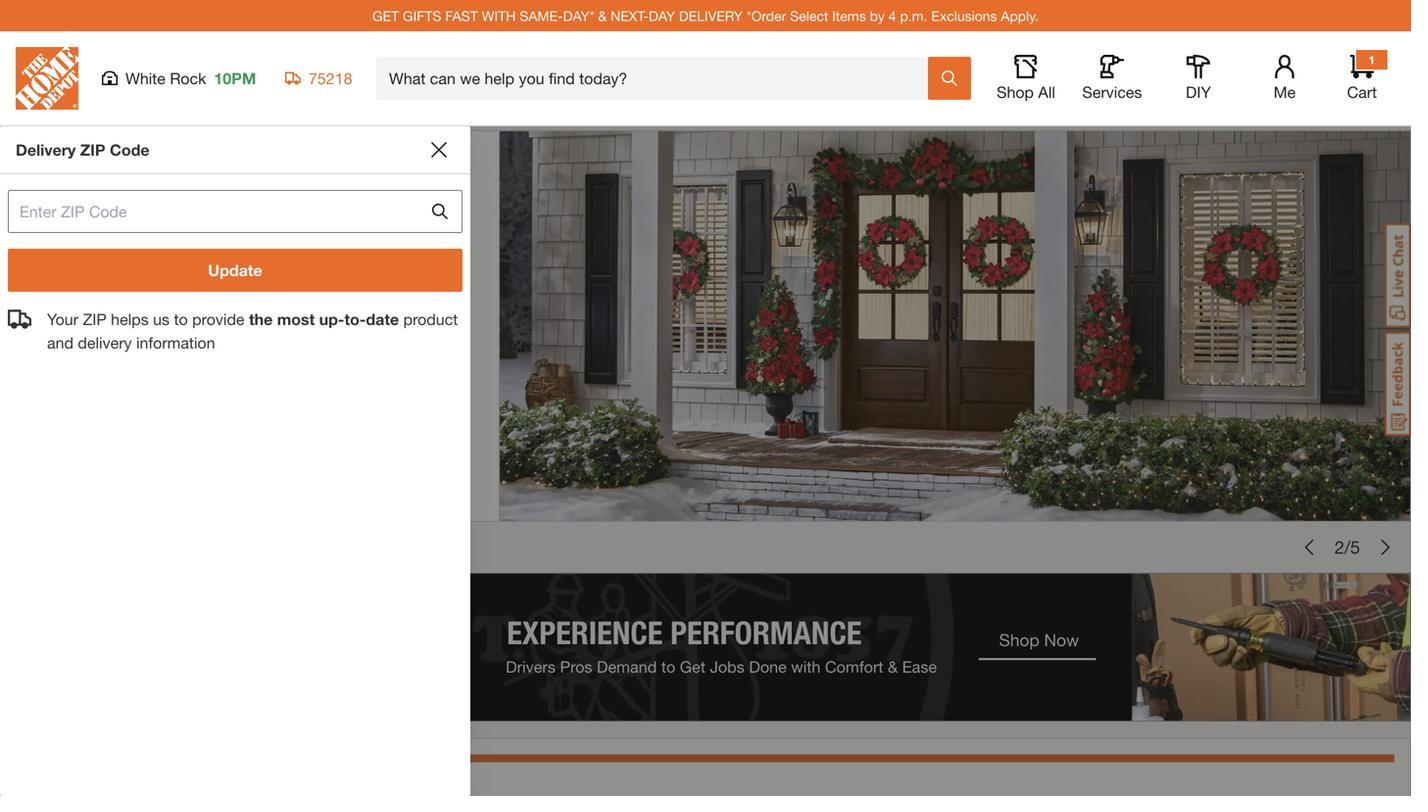 Task type: describe. For each thing, give the bounding box(es) containing it.
&
[[598, 8, 607, 24]]

gifts
[[403, 8, 442, 24]]

What can we help you find today? search field
[[389, 58, 927, 99]]

exclusions
[[932, 8, 997, 24]]

provide
[[192, 310, 245, 329]]

to
[[174, 310, 188, 329]]

information
[[136, 334, 215, 352]]

fast
[[445, 8, 478, 24]]

to-
[[344, 310, 366, 329]]

us
[[153, 310, 170, 329]]

previous slide image
[[1302, 540, 1317, 556]]

1
[[1369, 53, 1376, 67]]

select
[[790, 8, 829, 24]]

date
[[366, 310, 399, 329]]

/
[[1345, 537, 1351, 558]]

diy
[[1186, 83, 1211, 101]]

2
[[1335, 537, 1345, 558]]

rock
[[170, 69, 206, 88]]

zip for helps
[[83, 310, 107, 329]]

day
[[649, 8, 675, 24]]

same-
[[520, 8, 563, 24]]

white rock 10pm
[[125, 69, 256, 88]]

cart
[[1348, 83, 1377, 101]]

most
[[277, 310, 315, 329]]

the
[[249, 310, 273, 329]]

with
[[482, 8, 516, 24]]

delivery zip code
[[16, 141, 150, 159]]

white
[[125, 69, 166, 88]]

update
[[208, 261, 262, 280]]

10pm
[[214, 69, 256, 88]]

up-
[[319, 310, 345, 329]]

Enter ZIP Code telephone field
[[8, 190, 429, 233]]

me button
[[1254, 55, 1316, 102]]

shop all button
[[995, 55, 1058, 102]]



Task type: vqa. For each thing, say whether or not it's contained in the screenshot.
The Back Arrow image
no



Task type: locate. For each thing, give the bounding box(es) containing it.
2 / 5
[[1335, 537, 1361, 558]]

p.m.
[[900, 8, 928, 24]]

zip up delivery
[[83, 310, 107, 329]]

apply.
[[1001, 8, 1039, 24]]

services button
[[1081, 55, 1144, 102]]

1 vertical spatial zip
[[83, 310, 107, 329]]

zip
[[80, 141, 105, 159], [83, 310, 107, 329]]

next slide image
[[1378, 540, 1394, 556]]

delivery
[[16, 141, 76, 159]]

diy button
[[1167, 55, 1230, 102]]

the home depot logo image
[[16, 47, 78, 110]]

your
[[47, 310, 78, 329]]

product
[[403, 310, 458, 329]]

helps
[[111, 310, 149, 329]]

product and delivery information
[[47, 310, 458, 352]]

75218
[[309, 69, 352, 88]]

img for wrap up holiday decorating last-minute outdoor decor image
[[0, 130, 1412, 522]]

update button
[[8, 249, 463, 292]]

*order
[[747, 8, 786, 24]]

drawer close image
[[431, 142, 447, 158]]

get gifts fast with same-day* & next-day delivery *order select items by 4 p.m. exclusions apply.
[[372, 8, 1039, 24]]

shop
[[997, 83, 1034, 101]]

shop all
[[997, 83, 1056, 101]]

items
[[832, 8, 866, 24]]

zip for code
[[80, 141, 105, 159]]

4
[[889, 8, 897, 24]]

code
[[110, 141, 150, 159]]

feedback link image
[[1385, 331, 1412, 437]]

your zip helps us to provide the most up-to-date
[[47, 310, 403, 329]]

75218 button
[[285, 69, 353, 88]]

0 vertical spatial zip
[[80, 141, 105, 159]]

get
[[372, 8, 399, 24]]

by
[[870, 8, 885, 24]]

cart 1
[[1348, 53, 1377, 101]]

zip left code
[[80, 141, 105, 159]]

delivery
[[78, 334, 132, 352]]

and
[[47, 334, 73, 352]]

delivery
[[679, 8, 743, 24]]

all
[[1039, 83, 1056, 101]]

5
[[1351, 537, 1361, 558]]

me
[[1274, 83, 1296, 101]]

services
[[1083, 83, 1142, 101]]

day*
[[563, 8, 595, 24]]

next-
[[611, 8, 649, 24]]



